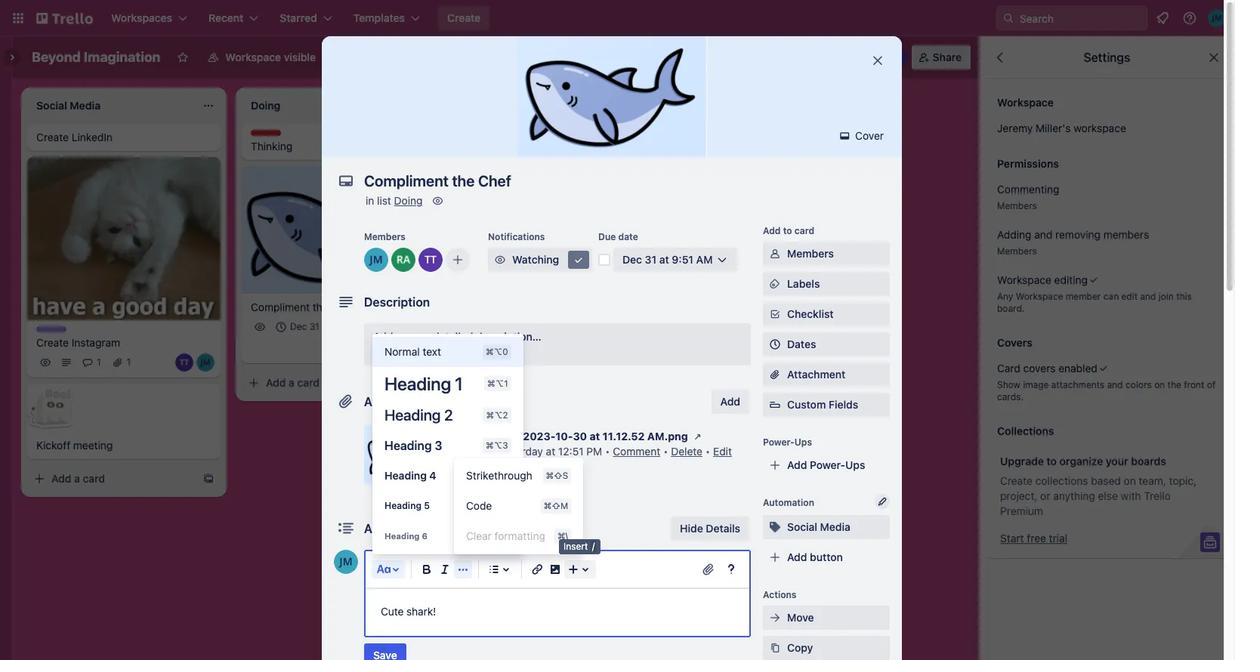 Task type: describe. For each thing, give the bounding box(es) containing it.
create from template… image for the topmost add a card button
[[632, 138, 644, 150]]

watching
[[513, 253, 560, 266]]

add inside button
[[692, 98, 712, 110]]

⌘⌥5
[[486, 501, 508, 511]]

dec 31
[[290, 321, 320, 332]]

ruby anderson (rubyanderson7) image
[[392, 248, 416, 272]]

⌘⌥4
[[486, 471, 508, 481]]

removing
[[1056, 228, 1101, 241]]

or
[[1041, 490, 1051, 503]]

custom
[[788, 398, 826, 411]]

automation inside button
[[708, 51, 766, 63]]

ups inside power-ups button
[[655, 51, 675, 63]]

covers
[[1024, 362, 1056, 375]]

description…
[[476, 330, 542, 343]]

checklist
[[788, 308, 834, 321]]

boards
[[1132, 455, 1167, 468]]

and inside adding and removing members members
[[1035, 228, 1053, 241]]

to for card
[[784, 225, 793, 237]]

anything
[[1054, 490, 1096, 503]]

add a card for left add a card button's create from template… icon
[[51, 473, 105, 486]]

31 for dec 31 at 9:51 am
[[645, 253, 657, 266]]

board.
[[998, 303, 1025, 314]]

any workspace member can edit and join this board.
[[998, 291, 1193, 314]]

move
[[788, 612, 815, 624]]

2023-
[[523, 430, 556, 443]]

dec 31 at 9:51 am button
[[614, 248, 737, 272]]

edit link
[[714, 445, 732, 458]]

jeremy miller's workspace link
[[989, 115, 1227, 142]]

italic ⌘i image
[[436, 561, 454, 579]]

0 vertical spatial add a card
[[481, 137, 534, 150]]

create for create instagram
[[36, 337, 69, 350]]

image image
[[547, 561, 565, 579]]

chef
[[331, 301, 355, 313]]

1 vertical spatial ruby anderson (rubyanderson7) image
[[411, 339, 429, 357]]

dec 31 at 9:51 am
[[623, 253, 713, 266]]

hide
[[680, 522, 704, 535]]

date
[[619, 231, 639, 243]]

thoughts thinking
[[251, 130, 293, 153]]

lists image
[[485, 561, 503, 579]]

any
[[998, 291, 1014, 302]]

board link
[[328, 45, 393, 70]]

heading 3
[[385, 439, 443, 453]]

sm image for the "cover" link
[[838, 129, 853, 144]]

added yesterday at 12:51 pm
[[461, 445, 603, 458]]

6
[[422, 531, 428, 541]]

automation button
[[687, 45, 775, 70]]

Main content area, start typing to enter text. text field
[[381, 603, 735, 621]]

free
[[1028, 532, 1047, 545]]

show
[[998, 379, 1021, 391]]

attachment
[[788, 368, 846, 381]]

board
[[354, 51, 383, 63]]

based
[[1092, 475, 1122, 488]]

tooltip containing insert
[[559, 540, 601, 555]]

cover link
[[833, 124, 894, 148]]

1 vertical spatial power-
[[763, 437, 795, 448]]

workspace inside any workspace member can edit and join this board.
[[1017, 291, 1064, 302]]

1 inside group
[[455, 373, 463, 395]]

heading 4
[[385, 469, 437, 482]]

thinking link
[[251, 139, 426, 154]]

comment
[[613, 445, 661, 458]]

heading for heading 2
[[385, 407, 441, 424]]

1 horizontal spatial ups
[[795, 437, 813, 448]]

ups inside add power-ups link
[[846, 459, 866, 472]]

1 horizontal spatial at
[[590, 430, 600, 443]]

open help dialog image
[[723, 561, 741, 579]]

in
[[366, 194, 374, 207]]

media
[[821, 521, 851, 534]]

attach and insert link image
[[702, 562, 717, 578]]

normal text
[[385, 345, 441, 358]]

edit
[[1122, 291, 1138, 302]]

of
[[1208, 379, 1216, 391]]

color: bold red, title: "thoughts" element
[[251, 130, 293, 141]]

cards.
[[998, 392, 1024, 403]]

to for organize
[[1047, 455, 1058, 468]]

sm image for checklist
[[768, 307, 783, 322]]

doing link
[[394, 194, 423, 207]]

filters button
[[778, 45, 836, 70]]

sm image for the labels link
[[768, 277, 783, 292]]

create for create
[[448, 11, 481, 24]]

workspace visible
[[226, 51, 316, 63]]

adding
[[998, 228, 1032, 241]]

compliment
[[251, 301, 310, 313]]

members up ruby anderson (rubyanderson7) icon
[[364, 231, 406, 243]]

due
[[599, 231, 616, 243]]

members inside adding and removing members members
[[998, 246, 1038, 257]]

instagram
[[72, 337, 120, 350]]

⌘⇧m
[[544, 501, 569, 511]]

card
[[998, 362, 1021, 375]]

sm image for automation
[[687, 45, 708, 67]]

add members to card image
[[452, 252, 464, 268]]

remove
[[479, 466, 518, 479]]

link image
[[528, 561, 547, 579]]

description
[[364, 296, 430, 309]]

dates
[[788, 338, 817, 351]]

power-ups inside button
[[619, 51, 675, 63]]

permissions
[[998, 157, 1060, 170]]

1 vertical spatial terry turtle (terryturtle) image
[[369, 339, 387, 357]]

attachments
[[1052, 379, 1105, 391]]

create instagram link
[[36, 336, 212, 351]]

workspace for workspace visible
[[226, 51, 281, 63]]

on inside "show image attachments and colors on the front of cards."
[[1155, 379, 1166, 391]]

3
[[435, 439, 443, 453]]

workspace editing
[[998, 274, 1088, 286]]

social media button
[[763, 516, 890, 540]]

add button button
[[763, 546, 890, 570]]

trello
[[1145, 490, 1172, 503]]

fields
[[829, 398, 859, 411]]

at for 9:51
[[660, 253, 670, 266]]

workspace
[[1074, 122, 1127, 135]]

and inside any workspace member can edit and join this board.
[[1141, 291, 1157, 302]]

sm image right doing
[[431, 194, 446, 209]]

the inside "show image attachments and colors on the front of cards."
[[1168, 379, 1182, 391]]

heading 1 group
[[373, 337, 524, 552]]

⌘\
[[558, 531, 569, 541]]

sm image up 'delete' at the bottom right of page
[[691, 429, 706, 444]]

project,
[[1001, 490, 1038, 503]]

star or unstar board image
[[177, 51, 189, 63]]

1 down instagram
[[97, 357, 101, 368]]

text styles image
[[375, 561, 393, 579]]

strikethrough
[[466, 469, 533, 482]]

create from template… image for middle add a card button
[[417, 377, 429, 389]]

open information menu image
[[1183, 11, 1198, 26]]

upgrade
[[1001, 455, 1045, 468]]

visible
[[284, 51, 316, 63]]

0 vertical spatial ruby anderson (rubyanderson7) image
[[867, 47, 888, 68]]

Mark due date as complete checkbox
[[599, 254, 611, 266]]

5
[[424, 500, 430, 512]]

heading for heading 4
[[385, 469, 427, 482]]

workspace for workspace
[[998, 96, 1054, 109]]

image
[[1024, 379, 1050, 391]]

1 vertical spatial power-ups
[[763, 437, 813, 448]]

activity
[[364, 522, 408, 536]]

add a card for create from template… icon corresponding to middle add a card button
[[266, 376, 320, 389]]

due date
[[599, 231, 639, 243]]



Task type: locate. For each thing, give the bounding box(es) containing it.
add a card button
[[457, 132, 626, 156], [242, 371, 411, 395], [27, 467, 197, 492]]

list right another
[[757, 98, 772, 110]]

0 horizontal spatial power-ups
[[619, 51, 675, 63]]

sm image inside watching button
[[493, 252, 508, 268]]

am.png
[[648, 430, 688, 443]]

dec down "compliment the chef"
[[290, 321, 307, 332]]

0 horizontal spatial ups
[[655, 51, 675, 63]]

yesterday
[[496, 445, 543, 458]]

2
[[444, 407, 453, 424]]

1 vertical spatial to
[[1047, 455, 1058, 468]]

1 horizontal spatial dec
[[623, 253, 643, 266]]

sm image left checklist at the right
[[768, 307, 783, 322]]

add a more detailed description… link
[[364, 324, 751, 366]]

compliment the chef
[[251, 301, 355, 313]]

1 vertical spatial dec
[[290, 321, 307, 332]]

sm image down notifications
[[493, 252, 508, 268]]

0 horizontal spatial add a card
[[51, 473, 105, 486]]

list inside the add another list button
[[757, 98, 772, 110]]

dec for dec 31 at 9:51 am
[[623, 253, 643, 266]]

automation up the social
[[763, 497, 815, 509]]

cover
[[521, 466, 548, 479]]

2 vertical spatial ups
[[846, 459, 866, 472]]

clear
[[466, 530, 492, 543]]

front
[[1185, 379, 1205, 391]]

1 horizontal spatial ruby anderson (rubyanderson7) image
[[867, 47, 888, 68]]

2 horizontal spatial create from template… image
[[632, 138, 644, 150]]

31 inside option
[[310, 321, 320, 332]]

normal
[[385, 345, 420, 358]]

create
[[448, 11, 481, 24], [36, 131, 69, 144], [36, 337, 69, 350], [1001, 475, 1033, 488]]

Board name text field
[[24, 45, 168, 70]]

power-ups down primary element
[[619, 51, 675, 63]]

sm image for remove cover link
[[461, 466, 476, 481]]

terry turtle (terryturtle) image down create instagram link
[[175, 354, 194, 372]]

1 horizontal spatial to
[[1047, 455, 1058, 468]]

dates button
[[763, 333, 890, 357]]

4 heading from the top
[[385, 469, 427, 482]]

pm
[[587, 445, 603, 458]]

2 heading from the top
[[385, 407, 441, 424]]

1 vertical spatial automation
[[763, 497, 815, 509]]

and inside "show image attachments and colors on the front of cards."
[[1108, 379, 1124, 391]]

1 down create instagram link
[[127, 357, 131, 368]]

1 vertical spatial 31
[[310, 321, 320, 332]]

social media
[[788, 521, 851, 534]]

heading left 5
[[385, 500, 422, 512]]

create for create linkedin
[[36, 131, 69, 144]]

1 left ⌘⌥1 at the bottom left of page
[[455, 373, 463, 395]]

the
[[313, 301, 329, 313], [1168, 379, 1182, 391]]

workspace visible button
[[198, 45, 325, 70]]

0 horizontal spatial power-
[[619, 51, 655, 63]]

on up the with at the right bottom of the page
[[1125, 475, 1137, 488]]

add to card
[[763, 225, 815, 237]]

sm image inside the "cover" link
[[838, 129, 853, 144]]

group
[[454, 461, 584, 552]]

0 horizontal spatial list
[[377, 194, 391, 207]]

1 vertical spatial terry turtle (terryturtle) image
[[175, 354, 194, 372]]

0 vertical spatial at
[[660, 253, 670, 266]]

sm image
[[687, 45, 708, 67], [431, 194, 446, 209], [768, 246, 783, 262], [493, 252, 508, 268], [768, 307, 783, 322], [691, 429, 706, 444], [768, 611, 783, 626]]

6 heading from the top
[[385, 531, 420, 541]]

0 vertical spatial automation
[[708, 51, 766, 63]]

None text field
[[357, 168, 856, 195]]

create from template… image
[[632, 138, 644, 150], [417, 377, 429, 389], [203, 474, 215, 486]]

1 horizontal spatial create from template… image
[[417, 377, 429, 389]]

at inside dec 31 at 9:51 am button
[[660, 253, 670, 266]]

automation up another
[[708, 51, 766, 63]]

commenting members
[[998, 183, 1060, 212]]

ruby anderson (rubyanderson7) image right filters
[[867, 47, 888, 68]]

list
[[757, 98, 772, 110], [377, 194, 391, 207]]

workspace down workspace editing in the right top of the page
[[1017, 291, 1064, 302]]

0 horizontal spatial on
[[1125, 475, 1137, 488]]

at down 2023-
[[546, 445, 556, 458]]

at right '30'
[[590, 430, 600, 443]]

members
[[1104, 228, 1150, 241]]

attachments
[[364, 395, 438, 409]]

doing
[[394, 194, 423, 207]]

create inside create instagram link
[[36, 337, 69, 350]]

ruby anderson (rubyanderson7) image
[[867, 47, 888, 68], [411, 339, 429, 357]]

covers
[[998, 336, 1033, 349]]

adding and removing members members
[[998, 228, 1150, 257]]

to inside upgrade to organize your boards create collections based on team, topic, project, or anything else with trello premium
[[1047, 455, 1058, 468]]

ups up add power-ups on the bottom
[[795, 437, 813, 448]]

search image
[[1003, 12, 1015, 24]]

cover
[[853, 129, 884, 142]]

31 inside button
[[645, 253, 657, 266]]

1 horizontal spatial terry turtle (terryturtle) image
[[886, 47, 908, 68]]

sm image inside move "link"
[[768, 611, 783, 626]]

members up labels
[[788, 247, 835, 260]]

sm image inside the labels link
[[768, 277, 783, 292]]

am
[[697, 253, 713, 266]]

premium
[[1001, 505, 1044, 518]]

0 horizontal spatial jeremy miller (jeremymiller198) image
[[847, 47, 868, 68]]

beyond
[[32, 49, 81, 65]]

workspace for workspace editing
[[998, 274, 1052, 286]]

copy link
[[763, 636, 890, 661]]

0 horizontal spatial to
[[784, 225, 793, 237]]

0 notifications image
[[1154, 9, 1172, 27]]

5 heading from the top
[[385, 500, 422, 512]]

members down adding
[[998, 246, 1038, 257]]

0 vertical spatial terry turtle (terryturtle) image
[[886, 47, 908, 68]]

1 vertical spatial at
[[590, 430, 600, 443]]

10-
[[556, 430, 573, 443]]

1
[[375, 321, 379, 332], [97, 357, 101, 368], [127, 357, 131, 368], [455, 373, 463, 395]]

more formatting image
[[454, 561, 472, 579]]

0 horizontal spatial at
[[546, 445, 556, 458]]

heading left 4
[[385, 469, 427, 482]]

0 vertical spatial dec
[[623, 253, 643, 266]]

sm image down "add to card"
[[768, 246, 783, 262]]

1 vertical spatial and
[[1141, 291, 1157, 302]]

and left join
[[1141, 291, 1157, 302]]

heading for heading 1
[[385, 373, 451, 395]]

sm image inside "social media" button
[[768, 520, 783, 535]]

sm image up add another list
[[687, 45, 708, 67]]

add button
[[788, 551, 844, 564]]

share
[[933, 51, 962, 63]]

31
[[645, 253, 657, 266], [310, 321, 320, 332]]

2 vertical spatial and
[[1108, 379, 1124, 391]]

1 horizontal spatial list
[[757, 98, 772, 110]]

the left chef
[[313, 301, 329, 313]]

2 horizontal spatial and
[[1141, 291, 1157, 302]]

screenshot 2023-10-30 at 11.12.52 am.png
[[461, 430, 688, 443]]

power-ups
[[619, 51, 675, 63], [763, 437, 813, 448]]

customize views image
[[400, 50, 415, 65]]

1 horizontal spatial power-ups
[[763, 437, 813, 448]]

dec inside button
[[623, 253, 643, 266]]

1 horizontal spatial 31
[[645, 253, 657, 266]]

edit
[[714, 445, 732, 458]]

power- down custom fields button
[[810, 459, 846, 472]]

dec
[[623, 253, 643, 266], [290, 321, 307, 332]]

this
[[1177, 291, 1193, 302]]

power- down custom
[[763, 437, 795, 448]]

create inside create button
[[448, 11, 481, 24]]

ups down fields
[[846, 459, 866, 472]]

/
[[592, 542, 595, 553]]

code
[[466, 500, 492, 513]]

color: purple, title: none image
[[36, 327, 67, 333]]

sm image inside "members" link
[[768, 246, 783, 262]]

heading for heading 5
[[385, 500, 422, 512]]

card covers enabled
[[998, 362, 1098, 375]]

on right colors
[[1155, 379, 1166, 391]]

0 horizontal spatial 31
[[310, 321, 320, 332]]

1 horizontal spatial power-
[[763, 437, 795, 448]]

1 horizontal spatial the
[[1168, 379, 1182, 391]]

power-ups down custom
[[763, 437, 813, 448]]

sm image
[[838, 129, 853, 144], [571, 252, 587, 268], [768, 277, 783, 292], [461, 466, 476, 481], [768, 520, 783, 535], [768, 641, 783, 656]]

0 vertical spatial on
[[1155, 379, 1166, 391]]

details
[[706, 522, 741, 535]]

31 left 9:51
[[645, 253, 657, 266]]

1 vertical spatial add a card button
[[242, 371, 411, 395]]

31 for dec 31
[[310, 321, 320, 332]]

1 vertical spatial on
[[1125, 475, 1137, 488]]

Search field
[[1015, 7, 1148, 29]]

insert
[[564, 542, 588, 553]]

dec inside option
[[290, 321, 307, 332]]

1 horizontal spatial terry turtle (terryturtle) image
[[419, 248, 443, 272]]

9:51
[[672, 253, 694, 266]]

create inside create linkedin link
[[36, 131, 69, 144]]

heading for heading 6
[[385, 531, 420, 541]]

jeremy miller (jeremymiller198) image
[[1209, 9, 1227, 27], [847, 47, 868, 68]]

sm image for members
[[768, 246, 783, 262]]

and right adding
[[1035, 228, 1053, 241]]

editing
[[1055, 274, 1088, 286]]

heading up heading 4
[[385, 439, 432, 453]]

sm image for "social media" button
[[768, 520, 783, 535]]

1 horizontal spatial add a card
[[266, 376, 320, 389]]

1 horizontal spatial and
[[1108, 379, 1124, 391]]

add a card
[[481, 137, 534, 150], [266, 376, 320, 389], [51, 473, 105, 486]]

jeremy
[[998, 122, 1034, 135]]

2 vertical spatial add a card button
[[27, 467, 197, 492]]

30
[[573, 430, 587, 443]]

to
[[784, 225, 793, 237], [1047, 455, 1058, 468]]

comment link
[[613, 445, 661, 458]]

0 vertical spatial power-
[[619, 51, 655, 63]]

0 vertical spatial terry turtle (terryturtle) image
[[419, 248, 443, 272]]

Dec 31 checkbox
[[272, 318, 324, 336]]

at for 12:51
[[546, 445, 556, 458]]

dec for dec 31
[[290, 321, 307, 332]]

1 vertical spatial add a card
[[266, 376, 320, 389]]

members inside commenting members
[[998, 200, 1038, 212]]

0 horizontal spatial terry turtle (terryturtle) image
[[175, 354, 194, 372]]

2 horizontal spatial ups
[[846, 459, 866, 472]]

1 horizontal spatial add a card button
[[242, 371, 411, 395]]

on inside upgrade to organize your boards create collections based on team, topic, project, or anything else with trello premium
[[1125, 475, 1137, 488]]

trial
[[1050, 532, 1068, 545]]

on
[[1155, 379, 1166, 391], [1125, 475, 1137, 488]]

0 vertical spatial jeremy miller (jeremymiller198) image
[[1209, 9, 1227, 27]]

group containing strikethrough
[[454, 461, 584, 552]]

0 horizontal spatial dec
[[290, 321, 307, 332]]

1 horizontal spatial jeremy miller (jeremymiller198) image
[[1209, 9, 1227, 27]]

jeremy miller (jeremymiller198) image right open information menu "icon"
[[1209, 9, 1227, 27]]

dec down date
[[623, 253, 643, 266]]

2 vertical spatial at
[[546, 445, 556, 458]]

0 vertical spatial and
[[1035, 228, 1053, 241]]

2 horizontal spatial add a card
[[481, 137, 534, 150]]

workspace left visible
[[226, 51, 281, 63]]

3 heading from the top
[[385, 439, 432, 453]]

hide details
[[680, 522, 741, 535]]

kickoff meeting link
[[36, 439, 212, 454]]

sm image down actions
[[768, 611, 783, 626]]

power- inside button
[[619, 51, 655, 63]]

1 horizontal spatial on
[[1155, 379, 1166, 391]]

terry turtle (terryturtle) image left more
[[369, 339, 387, 357]]

to up collections
[[1047, 455, 1058, 468]]

the left front
[[1168, 379, 1182, 391]]

heading left 6
[[385, 531, 420, 541]]

sm image for watching
[[493, 252, 508, 268]]

create inside upgrade to organize your boards create collections based on team, topic, project, or anything else with trello premium
[[1001, 475, 1033, 488]]

2 horizontal spatial add a card button
[[457, 132, 626, 156]]

at left 9:51
[[660, 253, 670, 266]]

text
[[423, 345, 441, 358]]

1 vertical spatial list
[[377, 194, 391, 207]]

card
[[512, 137, 534, 150], [795, 225, 815, 237], [297, 376, 320, 389], [83, 473, 105, 486]]

to up "members" link
[[784, 225, 793, 237]]

more
[[405, 330, 430, 343]]

team,
[[1140, 475, 1167, 488]]

heading 2
[[385, 407, 453, 424]]

another
[[715, 98, 754, 110]]

ups down primary element
[[655, 51, 675, 63]]

0 vertical spatial power-ups
[[619, 51, 675, 63]]

sm image for move
[[768, 611, 783, 626]]

sm image inside checklist link
[[768, 307, 783, 322]]

1 vertical spatial create from template… image
[[417, 377, 429, 389]]

formatting
[[495, 530, 546, 543]]

1 down 'description'
[[375, 321, 379, 332]]

2 vertical spatial create from template… image
[[203, 474, 215, 486]]

workspace
[[226, 51, 281, 63], [998, 96, 1054, 109], [998, 274, 1052, 286], [1017, 291, 1064, 302]]

create from template… image for left add a card button
[[203, 474, 215, 486]]

0 vertical spatial create from template… image
[[632, 138, 644, 150]]

custom fields
[[788, 398, 859, 411]]

jeremy miller (jeremymiller198) image
[[364, 248, 389, 272], [390, 339, 408, 357], [197, 354, 215, 372], [334, 550, 358, 575]]

members down commenting
[[998, 200, 1038, 212]]

else
[[1099, 490, 1119, 503]]

sm image inside copy link
[[768, 641, 783, 656]]

linkedin
[[72, 131, 113, 144]]

in list doing
[[366, 194, 423, 207]]

2 horizontal spatial at
[[660, 253, 670, 266]]

0 horizontal spatial add a card button
[[27, 467, 197, 492]]

heading 6
[[385, 531, 428, 541]]

0 horizontal spatial and
[[1035, 228, 1053, 241]]

1 vertical spatial the
[[1168, 379, 1182, 391]]

workspace up jeremy
[[998, 96, 1054, 109]]

add power-ups
[[788, 459, 866, 472]]

0 vertical spatial 31
[[645, 253, 657, 266]]

heading up heading 3
[[385, 407, 441, 424]]

2 horizontal spatial power-
[[810, 459, 846, 472]]

start free trial button
[[1001, 531, 1068, 547]]

1 vertical spatial jeremy miller (jeremymiller198) image
[[847, 47, 868, 68]]

0 vertical spatial ups
[[655, 51, 675, 63]]

organize
[[1060, 455, 1104, 468]]

sm image inside automation button
[[687, 45, 708, 67]]

sm image for copy link on the bottom of the page
[[768, 641, 783, 656]]

workspace inside workspace visible button
[[226, 51, 281, 63]]

compliment the chef link
[[251, 300, 426, 315]]

12:51
[[559, 445, 584, 458]]

member
[[1067, 291, 1102, 302]]

tooltip
[[559, 540, 601, 555]]

primary element
[[0, 0, 1236, 36]]

0 horizontal spatial ruby anderson (rubyanderson7) image
[[411, 339, 429, 357]]

heading up attachments
[[385, 373, 451, 395]]

31 down "compliment the chef"
[[310, 321, 320, 332]]

sm image inside watching button
[[571, 252, 587, 268]]

0 horizontal spatial terry turtle (terryturtle) image
[[369, 339, 387, 357]]

⌘⌥0
[[486, 347, 508, 357]]

terry turtle (terryturtle) image right ruby anderson (rubyanderson7) icon
[[419, 248, 443, 272]]

terry turtle (terryturtle) image
[[419, 248, 443, 272], [175, 354, 194, 372]]

show image attachments and colors on the front of cards.
[[998, 379, 1216, 403]]

workspace up any
[[998, 274, 1052, 286]]

power- down primary element
[[619, 51, 655, 63]]

0 horizontal spatial the
[[313, 301, 329, 313]]

collections
[[998, 425, 1055, 438]]

list right in
[[377, 194, 391, 207]]

heading for heading 3
[[385, 439, 432, 453]]

2 vertical spatial power-
[[810, 459, 846, 472]]

0 vertical spatial to
[[784, 225, 793, 237]]

ruby anderson (rubyanderson7) image left detailed
[[411, 339, 429, 357]]

and left colors
[[1108, 379, 1124, 391]]

topic,
[[1170, 475, 1197, 488]]

2 vertical spatial add a card
[[51, 473, 105, 486]]

back to home image
[[36, 6, 93, 30]]

1 vertical spatial ups
[[795, 437, 813, 448]]

0 vertical spatial the
[[313, 301, 329, 313]]

terry turtle (terryturtle) image
[[886, 47, 908, 68], [369, 339, 387, 357]]

0 horizontal spatial create from template… image
[[203, 474, 215, 486]]

bold ⌘b image
[[418, 561, 436, 579]]

1 heading from the top
[[385, 373, 451, 395]]

terry turtle (terryturtle) image left share button
[[886, 47, 908, 68]]

jeremy miller (jeremymiller198) image right filters
[[847, 47, 868, 68]]

editor toolbar toolbar
[[372, 334, 744, 582]]

0 vertical spatial list
[[757, 98, 772, 110]]

kickoff meeting
[[36, 440, 113, 452]]

0 vertical spatial add a card button
[[457, 132, 626, 156]]

insert /
[[564, 542, 595, 553]]

add another list button
[[665, 88, 871, 121]]



Task type: vqa. For each thing, say whether or not it's contained in the screenshot.
"Members" link
yes



